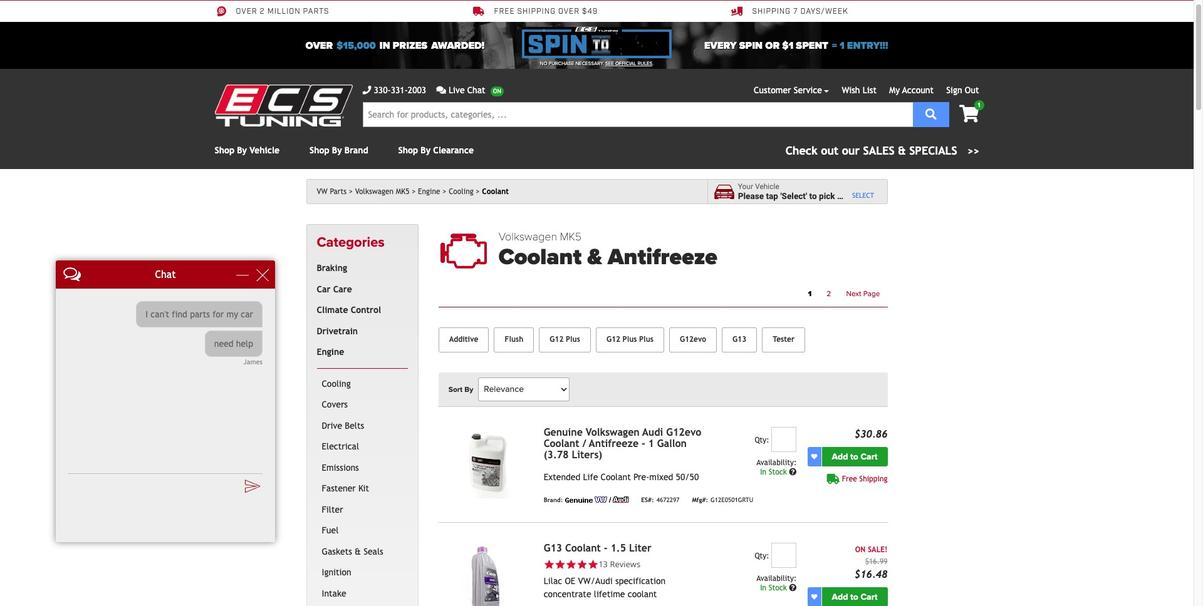 Task type: describe. For each thing, give the bounding box(es) containing it.
330-
[[374, 85, 391, 95]]

my account
[[890, 85, 934, 95]]

braking link
[[314, 258, 405, 279]]

g12 plus plus link
[[596, 328, 664, 353]]

ignition link
[[319, 563, 405, 584]]

free shipping
[[842, 475, 888, 484]]

engine subcategories element
[[317, 368, 408, 607]]

g12 for g12 plus plus
[[607, 335, 621, 344]]

see
[[606, 61, 614, 66]]

by for clearance
[[421, 145, 431, 155]]

oe
[[565, 577, 576, 587]]

shop for shop by clearance
[[398, 145, 418, 155]]

braking
[[317, 263, 347, 273]]

drive
[[322, 421, 342, 431]]

g12 for g12 plus
[[550, 335, 564, 344]]

1 down out
[[978, 102, 981, 108]]

over $15,000 in prizes
[[306, 39, 428, 52]]

fuel link
[[319, 521, 405, 542]]

comments image
[[436, 86, 446, 95]]

shop by clearance link
[[398, 145, 474, 155]]

2 inside paginated product list navigation navigation
[[827, 289, 831, 298]]

cooling link inside engine subcategories element
[[319, 374, 405, 395]]

tester
[[773, 335, 795, 344]]

1 inside paginated product list navigation navigation
[[808, 289, 812, 298]]

in for 2nd 'question circle' image from the top
[[760, 584, 767, 593]]

$16.48
[[855, 569, 888, 581]]

next page
[[846, 289, 880, 298]]

es#2603076 - g013a8jm1 -  g13 coolant - 1.5 liter - lilac oe vw/audi specification concentrate lifetime coolant - vaico - audi volkswagen image
[[439, 543, 534, 607]]

every spin or $1 spent = 1 entry!!!
[[705, 39, 889, 52]]

shop for shop by vehicle
[[215, 145, 234, 155]]

tester link
[[762, 328, 805, 353]]

flush
[[505, 335, 524, 344]]

liter
[[629, 543, 652, 555]]

reviews
[[610, 559, 641, 570]]

engine for the bottom engine link
[[317, 347, 344, 357]]

0 horizontal spatial shipping
[[752, 7, 791, 16]]

sign out link
[[947, 85, 979, 95]]

es#4672297 - g12e0501grtu - genuine volkswagen audi g12evo coolant / antifreeze - 1 gallon (3.78 liters) - extended life coolant pre-mixed 50/50 - genuine volkswagen audi - audi volkswagen image
[[439, 427, 534, 499]]

shop for shop by brand
[[310, 145, 329, 155]]

- inside genuine volkswagen audi g12evo coolant / antifreeze - 1 gallon (3.78 liters)
[[642, 438, 645, 450]]

filter
[[322, 505, 343, 515]]

on sale! $16.99 $16.48
[[855, 546, 888, 581]]

page
[[864, 289, 880, 298]]

additive link
[[439, 328, 489, 353]]

life
[[583, 472, 598, 482]]

free shipping over $49 link
[[473, 6, 598, 17]]

car care link
[[314, 279, 405, 300]]

entry!!!
[[847, 39, 889, 52]]

care
[[333, 284, 352, 294]]

& for seals
[[355, 547, 361, 557]]

add to wish list image
[[811, 594, 818, 601]]

shop by brand link
[[310, 145, 368, 155]]

search image
[[926, 108, 937, 119]]

2 13 reviews link from the left
[[599, 559, 641, 571]]

shop by clearance
[[398, 145, 474, 155]]

specials
[[910, 144, 958, 157]]

to for add to wish list icon add to cart button
[[851, 592, 859, 603]]

add to cart for add to wish list icon add to cart button
[[832, 592, 878, 603]]

seals
[[364, 547, 383, 557]]

vehicle inside your vehicle please tap 'select' to pick a vehicle
[[755, 182, 780, 191]]

4672297
[[657, 497, 680, 504]]

plus for g12 plus plus
[[623, 335, 637, 344]]

ignition
[[322, 568, 352, 578]]

0 vertical spatial g12evo
[[680, 335, 706, 344]]

gaskets & seals
[[322, 547, 383, 557]]

rules
[[638, 61, 653, 66]]

2 question circle image from the top
[[789, 585, 797, 592]]

es#:
[[641, 497, 654, 504]]

1 star image from the left
[[566, 560, 577, 571]]

cart for add to wish list image
[[861, 452, 878, 462]]

lifetime
[[594, 590, 625, 600]]

mk5 for volkswagen mk5
[[396, 187, 410, 196]]

by right sort
[[465, 385, 473, 394]]

0 horizontal spatial vehicle
[[250, 145, 280, 155]]

to inside your vehicle please tap 'select' to pick a vehicle
[[810, 191, 817, 201]]

mfg#:
[[692, 497, 708, 504]]

free shipping over $49
[[494, 7, 598, 16]]

2 link
[[819, 286, 839, 302]]

over 2 million parts link
[[215, 6, 329, 17]]

please
[[738, 191, 764, 201]]

add for add to wish list image's add to cart button
[[832, 452, 848, 462]]

kit
[[359, 484, 369, 494]]

0 horizontal spatial -
[[604, 543, 608, 555]]

sales & specials link
[[786, 142, 979, 159]]

drive belts
[[322, 421, 364, 431]]

sort by
[[449, 385, 473, 394]]

Search text field
[[363, 102, 913, 127]]

cooling inside engine subcategories element
[[322, 379, 351, 389]]

ecs tuning 'spin to win' contest logo image
[[522, 27, 672, 58]]

free for free shipping
[[842, 475, 857, 484]]

1 in stock from the top
[[760, 468, 789, 477]]

over
[[558, 7, 580, 16]]

over for over $15,000 in prizes
[[306, 39, 333, 52]]

filter link
[[319, 500, 405, 521]]

no
[[540, 61, 548, 66]]

mk5 for volkswagen mk5 coolant & antifreeze
[[560, 230, 582, 244]]

drive belts link
[[319, 416, 405, 437]]

shipping 7 days/week link
[[731, 6, 849, 17]]

brand
[[345, 145, 368, 155]]

car care
[[317, 284, 352, 294]]

sales
[[863, 144, 895, 157]]

extended
[[544, 472, 581, 482]]

over for over 2 million parts
[[236, 7, 257, 16]]

shop by vehicle link
[[215, 145, 280, 155]]

2 star image from the left
[[588, 560, 599, 571]]

1 horizontal spatial engine link
[[418, 187, 447, 196]]

necessary.
[[576, 61, 604, 66]]

intake
[[322, 589, 346, 599]]

1 availability: from the top
[[757, 459, 797, 467]]

over 2 million parts
[[236, 7, 329, 16]]

1 right =
[[840, 39, 845, 52]]

days/week
[[801, 7, 849, 16]]

add to cart button for add to wish list image
[[822, 447, 888, 467]]

1 horizontal spatial shipping
[[860, 475, 888, 484]]

specification
[[615, 577, 666, 587]]

0 vertical spatial 1 link
[[950, 100, 984, 124]]

next page link
[[839, 286, 888, 302]]

shop by brand
[[310, 145, 368, 155]]

1 star image from the left
[[544, 560, 555, 571]]

330-331-2003
[[374, 85, 426, 95]]

plus for g12 plus
[[566, 335, 580, 344]]

1 13 reviews link from the left
[[544, 559, 706, 571]]

sale!
[[868, 546, 888, 555]]

shopping cart image
[[960, 105, 979, 123]]

volkswagen inside genuine volkswagen audi g12evo coolant / antifreeze - 1 gallon (3.78 liters)
[[586, 427, 640, 439]]

paginated product list navigation navigation
[[499, 286, 888, 302]]

customer
[[754, 85, 791, 95]]

climate control
[[317, 305, 381, 315]]

parts
[[303, 7, 329, 16]]

g13 for g13 coolant - 1.5 liter
[[544, 543, 562, 555]]

0 vertical spatial cooling link
[[449, 187, 480, 196]]

ecs tuning image
[[215, 85, 353, 127]]

fuel
[[322, 526, 339, 536]]

covers
[[322, 400, 348, 410]]

climate control link
[[314, 300, 405, 321]]

volkswagen for volkswagen mk5 coolant & antifreeze
[[499, 230, 557, 244]]

& inside volkswagen mk5 coolant & antifreeze
[[588, 244, 602, 271]]

& for specials
[[898, 144, 906, 157]]

$15,000
[[337, 39, 376, 52]]

electrical
[[322, 442, 359, 452]]

add for add to wish list icon add to cart button
[[832, 592, 848, 603]]

1 question circle image from the top
[[789, 469, 797, 476]]

by for vehicle
[[237, 145, 247, 155]]

$1
[[782, 39, 794, 52]]

$16.99
[[865, 558, 888, 566]]

on
[[855, 546, 866, 555]]



Task type: vqa. For each thing, say whether or not it's contained in the screenshot.
INTAKE
yes



Task type: locate. For each thing, give the bounding box(es) containing it.
shipping
[[752, 7, 791, 16], [860, 475, 888, 484]]

add to cart up free shipping
[[832, 452, 878, 462]]

volkswagen mk5
[[355, 187, 410, 196]]

control
[[351, 305, 381, 315]]

volkswagen mk5 link
[[355, 187, 416, 196]]

flush link
[[494, 328, 534, 353]]

1 vertical spatial free
[[842, 475, 857, 484]]

free
[[494, 7, 515, 16], [842, 475, 857, 484]]

None number field
[[772, 427, 797, 452], [772, 543, 797, 568], [772, 427, 797, 452], [772, 543, 797, 568]]

0 horizontal spatial cooling
[[322, 379, 351, 389]]

1 horizontal spatial engine
[[418, 187, 440, 196]]

&
[[898, 144, 906, 157], [588, 244, 602, 271], [355, 547, 361, 557]]

purchase
[[549, 61, 574, 66]]

g12 right g12 plus
[[607, 335, 621, 344]]

prizes
[[393, 39, 428, 52]]

category navigation element
[[306, 224, 419, 607]]

free for free shipping over $49
[[494, 7, 515, 16]]

2 g12 from the left
[[607, 335, 621, 344]]

add right add to wish list icon
[[832, 592, 848, 603]]

by
[[237, 145, 247, 155], [332, 145, 342, 155], [421, 145, 431, 155], [465, 385, 473, 394]]

by left brand at the top left
[[332, 145, 342, 155]]

1 add to cart button from the top
[[822, 447, 888, 467]]

2 vertical spatial volkswagen
[[586, 427, 640, 439]]

g13 left tester
[[733, 335, 747, 344]]

0 vertical spatial qty:
[[755, 436, 770, 445]]

shipping down $30.86
[[860, 475, 888, 484]]

0 vertical spatial engine
[[418, 187, 440, 196]]

antifreeze right / at bottom left
[[589, 438, 639, 450]]

1.5
[[611, 543, 626, 555]]

0 vertical spatial in
[[760, 468, 767, 477]]

g13 for g13
[[733, 335, 747, 344]]

2 left million
[[260, 7, 265, 16]]

0 horizontal spatial mk5
[[396, 187, 410, 196]]

select
[[852, 192, 874, 199]]

climate
[[317, 305, 348, 315]]

7
[[794, 7, 798, 16]]

2 plus from the left
[[623, 335, 637, 344]]

1 vertical spatial engine link
[[314, 342, 405, 363]]

to left pick
[[810, 191, 817, 201]]

0 vertical spatial add to cart button
[[822, 447, 888, 467]]

vehicle up tap
[[755, 182, 780, 191]]

0 vertical spatial question circle image
[[789, 469, 797, 476]]

g12evo right audi
[[666, 427, 702, 439]]

cart down $30.86
[[861, 452, 878, 462]]

1 horizontal spatial g12
[[607, 335, 621, 344]]

concentrate
[[544, 590, 591, 600]]

2 in stock from the top
[[760, 584, 789, 593]]

add to cart button up free shipping
[[822, 447, 888, 467]]

1 vertical spatial over
[[306, 39, 333, 52]]

& inside engine subcategories element
[[355, 547, 361, 557]]

1 horizontal spatial 1 link
[[950, 100, 984, 124]]

1 vertical spatial antifreeze
[[589, 438, 639, 450]]

star image up "vw/audi"
[[588, 560, 599, 571]]

0 vertical spatial cart
[[861, 452, 878, 462]]

0 vertical spatial antifreeze
[[608, 244, 718, 271]]

1 horizontal spatial -
[[642, 438, 645, 450]]

'select'
[[781, 191, 807, 201]]

g12 plus
[[550, 335, 580, 344]]

0 vertical spatial availability:
[[757, 459, 797, 467]]

a
[[837, 191, 842, 201]]

2 shop from the left
[[310, 145, 329, 155]]

over down parts
[[306, 39, 333, 52]]

belts
[[345, 421, 364, 431]]

1 horizontal spatial vehicle
[[755, 182, 780, 191]]

0 horizontal spatial engine
[[317, 347, 344, 357]]

cooling down the clearance
[[449, 187, 474, 196]]

1 stock from the top
[[769, 468, 787, 477]]

1 vertical spatial add to cart button
[[822, 588, 888, 607]]

0 horizontal spatial plus
[[566, 335, 580, 344]]

3 plus from the left
[[639, 335, 654, 344]]

0 vertical spatial -
[[642, 438, 645, 450]]

engine for rightmost engine link
[[418, 187, 440, 196]]

0 horizontal spatial star image
[[566, 560, 577, 571]]

add to wish list image
[[811, 454, 818, 460]]

0 vertical spatial add to cart
[[832, 452, 878, 462]]

g13
[[733, 335, 747, 344], [544, 543, 562, 555]]

0 vertical spatial to
[[810, 191, 817, 201]]

spent
[[796, 39, 829, 52]]

1 left gallon
[[649, 438, 654, 450]]

antifreeze inside genuine volkswagen audi g12evo coolant / antifreeze - 1 gallon (3.78 liters)
[[589, 438, 639, 450]]

1 vertical spatial g13
[[544, 543, 562, 555]]

1 vertical spatial availability:
[[757, 575, 797, 583]]

coolant inside genuine volkswagen audi g12evo coolant / antifreeze - 1 gallon (3.78 liters)
[[544, 438, 580, 450]]

2 availability: from the top
[[757, 575, 797, 583]]

add to cart button down $16.48
[[822, 588, 888, 607]]

by for brand
[[332, 145, 342, 155]]

account
[[903, 85, 934, 95]]

free down $30.86
[[842, 475, 857, 484]]

1 link left next
[[801, 286, 819, 302]]

g12
[[550, 335, 564, 344], [607, 335, 621, 344]]

1 vertical spatial question circle image
[[789, 585, 797, 592]]

1 horizontal spatial 2
[[827, 289, 831, 298]]

no purchase necessary. see official rules .
[[540, 61, 654, 66]]

1 vertical spatial qty:
[[755, 552, 770, 561]]

2 add to cart from the top
[[832, 592, 878, 603]]

0 vertical spatial in stock
[[760, 468, 789, 477]]

fastener
[[322, 484, 356, 494]]

engine link down drivetrain
[[314, 342, 405, 363]]

0 vertical spatial free
[[494, 7, 515, 16]]

1 vertical spatial 1 link
[[801, 286, 819, 302]]

1 vertical spatial add
[[832, 592, 848, 603]]

- left 1.5
[[604, 543, 608, 555]]

wish
[[842, 85, 860, 95]]

engine inside category navigation element
[[317, 347, 344, 357]]

free left shipping
[[494, 7, 515, 16]]

antifreeze up paginated product list navigation navigation
[[608, 244, 718, 271]]

sign
[[947, 85, 963, 95]]

volkswagen
[[355, 187, 394, 196], [499, 230, 557, 244], [586, 427, 640, 439]]

0 horizontal spatial over
[[236, 7, 257, 16]]

engine down drivetrain
[[317, 347, 344, 357]]

1 add to cart from the top
[[832, 452, 878, 462]]

cart down $16.48
[[861, 592, 878, 603]]

coolant inside volkswagen mk5 coolant & antifreeze
[[499, 244, 582, 271]]

2 add to cart button from the top
[[822, 588, 888, 607]]

3 star image from the left
[[577, 560, 588, 571]]

in for first 'question circle' image from the top
[[760, 468, 767, 477]]

0 vertical spatial &
[[898, 144, 906, 157]]

emissions link
[[319, 458, 405, 479]]

engine link down shop by clearance
[[418, 187, 447, 196]]

1 vertical spatial -
[[604, 543, 608, 555]]

brand:
[[544, 497, 563, 504]]

$30.86
[[855, 429, 888, 440]]

g12 plus link
[[539, 328, 591, 353]]

1 vertical spatial shipping
[[860, 475, 888, 484]]

shipping
[[517, 7, 556, 16]]

1 vertical spatial mk5
[[560, 230, 582, 244]]

1 vertical spatial to
[[851, 452, 859, 462]]

0 horizontal spatial volkswagen
[[355, 187, 394, 196]]

0 vertical spatial over
[[236, 7, 257, 16]]

=
[[832, 39, 837, 52]]

wish list link
[[842, 85, 877, 95]]

add to cart down $16.48
[[832, 592, 878, 603]]

0 horizontal spatial 1 link
[[801, 286, 819, 302]]

list
[[863, 85, 877, 95]]

shop by vehicle
[[215, 145, 280, 155]]

star image up oe
[[566, 560, 577, 571]]

2 horizontal spatial &
[[898, 144, 906, 157]]

1 vertical spatial add to cart
[[832, 592, 878, 603]]

es#: 4672297
[[641, 497, 680, 504]]

question circle image
[[789, 469, 797, 476], [789, 585, 797, 592]]

1 vertical spatial cart
[[861, 592, 878, 603]]

1 vertical spatial volkswagen
[[499, 230, 557, 244]]

my account link
[[890, 85, 934, 95]]

engine down shop by clearance
[[418, 187, 440, 196]]

to down $16.48
[[851, 592, 859, 603]]

(3.78
[[544, 449, 569, 461]]

0 vertical spatial volkswagen
[[355, 187, 394, 196]]

0 vertical spatial stock
[[769, 468, 787, 477]]

0 horizontal spatial g13
[[544, 543, 562, 555]]

every
[[705, 39, 737, 52]]

2 qty: from the top
[[755, 552, 770, 561]]

1 vertical spatial g12evo
[[666, 427, 702, 439]]

1 vertical spatial engine
[[317, 347, 344, 357]]

add right add to wish list image
[[832, 452, 848, 462]]

2 vertical spatial to
[[851, 592, 859, 603]]

1 g12 from the left
[[550, 335, 564, 344]]

to for add to wish list image's add to cart button
[[851, 452, 859, 462]]

by down 'ecs tuning' image
[[237, 145, 247, 155]]

live chat link
[[436, 84, 504, 97]]

million
[[267, 7, 301, 16]]

liters)
[[572, 449, 602, 461]]

1 plus from the left
[[566, 335, 580, 344]]

g12 right flush
[[550, 335, 564, 344]]

-
[[642, 438, 645, 450], [604, 543, 608, 555]]

1 add from the top
[[832, 452, 848, 462]]

add to cart button for add to wish list icon
[[822, 588, 888, 607]]

0 vertical spatial engine link
[[418, 187, 447, 196]]

1 link down sign out link
[[950, 100, 984, 124]]

0 vertical spatial add
[[832, 452, 848, 462]]

0 horizontal spatial 2
[[260, 7, 265, 16]]

volkswagen for volkswagen mk5
[[355, 187, 394, 196]]

1 vertical spatial in stock
[[760, 584, 789, 593]]

$49
[[582, 7, 598, 16]]

g12 inside 'link'
[[607, 335, 621, 344]]

1 horizontal spatial free
[[842, 475, 857, 484]]

to
[[810, 191, 817, 201], [851, 452, 859, 462], [851, 592, 859, 603]]

.
[[653, 61, 654, 66]]

0 horizontal spatial &
[[355, 547, 361, 557]]

star image
[[544, 560, 555, 571], [555, 560, 566, 571], [577, 560, 588, 571]]

0 vertical spatial g13
[[733, 335, 747, 344]]

1 qty: from the top
[[755, 436, 770, 445]]

1 vertical spatial &
[[588, 244, 602, 271]]

1 vertical spatial 2
[[827, 289, 831, 298]]

1 horizontal spatial mk5
[[560, 230, 582, 244]]

1 horizontal spatial plus
[[623, 335, 637, 344]]

customer service
[[754, 85, 822, 95]]

plus inside g12 plus link
[[566, 335, 580, 344]]

13
[[599, 559, 608, 570]]

2 in from the top
[[760, 584, 767, 593]]

car
[[317, 284, 331, 294]]

1 in from the top
[[760, 468, 767, 477]]

volkswagen inside volkswagen mk5 coolant & antifreeze
[[499, 230, 557, 244]]

extended life coolant pre-mixed 50/50
[[544, 472, 699, 482]]

1 left 2 link
[[808, 289, 812, 298]]

1 vertical spatial in
[[760, 584, 767, 593]]

0 horizontal spatial engine link
[[314, 342, 405, 363]]

to up free shipping
[[851, 452, 859, 462]]

vehicle
[[844, 191, 871, 201]]

official
[[615, 61, 636, 66]]

1 horizontal spatial g13
[[733, 335, 747, 344]]

2 cart from the top
[[861, 592, 878, 603]]

2 star image from the left
[[555, 560, 566, 571]]

add to cart for add to wish list image's add to cart button
[[832, 452, 878, 462]]

0 vertical spatial mk5
[[396, 187, 410, 196]]

2 add from the top
[[832, 592, 848, 603]]

1 vertical spatial cooling
[[322, 379, 351, 389]]

g12evo down paginated product list navigation navigation
[[680, 335, 706, 344]]

0 vertical spatial 2
[[260, 7, 265, 16]]

1 horizontal spatial over
[[306, 39, 333, 52]]

antifreeze inside volkswagen mk5 coolant & antifreeze
[[608, 244, 718, 271]]

over left million
[[236, 7, 257, 16]]

1 horizontal spatial star image
[[588, 560, 599, 571]]

pick
[[819, 191, 835, 201]]

1 horizontal spatial cooling link
[[449, 187, 480, 196]]

vehicle down 'ecs tuning' image
[[250, 145, 280, 155]]

shipping left 7
[[752, 7, 791, 16]]

or
[[765, 39, 780, 52]]

gaskets
[[322, 547, 352, 557]]

add to cart button
[[822, 447, 888, 467], [822, 588, 888, 607]]

drivetrain
[[317, 326, 358, 336]]

drivetrain link
[[314, 321, 405, 342]]

2
[[260, 7, 265, 16], [827, 289, 831, 298]]

2 stock from the top
[[769, 584, 787, 593]]

1 shop from the left
[[215, 145, 234, 155]]

0 horizontal spatial g12
[[550, 335, 564, 344]]

g13 up lilac
[[544, 543, 562, 555]]

mfg#: g12e0501grtu
[[692, 497, 754, 504]]

2 left next
[[827, 289, 831, 298]]

1 horizontal spatial &
[[588, 244, 602, 271]]

1 vertical spatial stock
[[769, 584, 787, 593]]

2 vertical spatial &
[[355, 547, 361, 557]]

gaskets & seals link
[[319, 542, 405, 563]]

cooling link up covers
[[319, 374, 405, 395]]

categories
[[317, 234, 385, 251]]

0 horizontal spatial free
[[494, 7, 515, 16]]

your vehicle please tap 'select' to pick a vehicle
[[738, 182, 871, 201]]

2 horizontal spatial volkswagen
[[586, 427, 640, 439]]

- left gallon
[[642, 438, 645, 450]]

phone image
[[363, 86, 371, 95]]

mk5 inside volkswagen mk5 coolant & antifreeze
[[560, 230, 582, 244]]

vw
[[317, 187, 328, 196]]

plus
[[566, 335, 580, 344], [623, 335, 637, 344], [639, 335, 654, 344]]

0 vertical spatial cooling
[[449, 187, 474, 196]]

qty:
[[755, 436, 770, 445], [755, 552, 770, 561]]

1 vertical spatial vehicle
[[755, 182, 780, 191]]

by left the clearance
[[421, 145, 431, 155]]

lilac
[[544, 577, 562, 587]]

2 horizontal spatial plus
[[639, 335, 654, 344]]

g12evo inside genuine volkswagen audi g12evo coolant / antifreeze - 1 gallon (3.78 liters)
[[666, 427, 702, 439]]

0 horizontal spatial cooling link
[[319, 374, 405, 395]]

1 horizontal spatial cooling
[[449, 187, 474, 196]]

lilac oe vw/audi specification concentrate lifetime coolant
[[544, 577, 666, 600]]

0 horizontal spatial shop
[[215, 145, 234, 155]]

2 horizontal spatial shop
[[398, 145, 418, 155]]

1 cart from the top
[[861, 452, 878, 462]]

1 horizontal spatial shop
[[310, 145, 329, 155]]

0 vertical spatial shipping
[[752, 7, 791, 16]]

1 horizontal spatial volkswagen
[[499, 230, 557, 244]]

genuine volkswagen audi - corporate logo image
[[566, 497, 629, 503]]

3 shop from the left
[[398, 145, 418, 155]]

0 vertical spatial vehicle
[[250, 145, 280, 155]]

330-331-2003 link
[[363, 84, 426, 97]]

cart for add to wish list icon
[[861, 592, 878, 603]]

1 inside genuine volkswagen audi g12evo coolant / antifreeze - 1 gallon (3.78 liters)
[[649, 438, 654, 450]]

mixed
[[650, 472, 673, 482]]

star image
[[566, 560, 577, 571], [588, 560, 599, 571]]

cooling link down the clearance
[[449, 187, 480, 196]]

cooling up covers
[[322, 379, 351, 389]]



